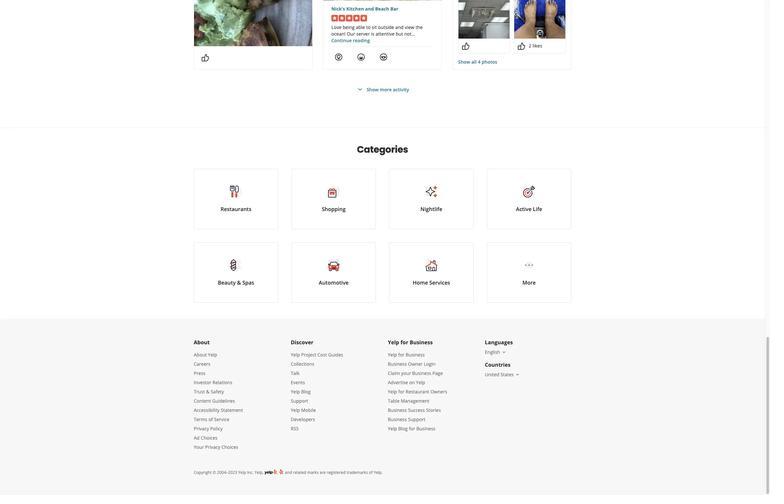 Task type: describe. For each thing, give the bounding box(es) containing it.
for up yelp for business link
[[401, 339, 409, 346]]

16 chevron down v2 image for countries
[[515, 372, 521, 378]]

business support link
[[388, 417, 426, 423]]

0 horizontal spatial choices
[[201, 435, 218, 442]]

nightlife link
[[389, 169, 474, 230]]

like feed item image for second open photo lightbox
[[518, 42, 526, 50]]

more link
[[487, 243, 572, 303]]

4
[[478, 59, 481, 65]]

show all 4 photos
[[458, 59, 498, 65]]

careers
[[194, 361, 211, 368]]

©
[[213, 470, 216, 476]]

united
[[485, 372, 500, 378]]

events link
[[291, 380, 305, 386]]

for up "business owner login" link
[[398, 352, 405, 358]]

management
[[401, 398, 430, 405]]

16 chevron down v2 image for languages
[[502, 350, 507, 355]]

countries
[[485, 362, 511, 369]]

2 open photo lightbox image from the left
[[515, 0, 566, 39]]

category navigation section navigation
[[187, 128, 578, 319]]

like feed item image
[[201, 54, 209, 62]]

5 star rating image
[[332, 15, 367, 21]]

life
[[533, 206, 543, 213]]

developers link
[[291, 417, 315, 423]]

claim
[[388, 371, 400, 377]]

page
[[433, 371, 443, 377]]

claim your business page link
[[388, 371, 443, 377]]

yelp project cost guides collections talk events yelp blog support yelp mobile developers rss
[[291, 352, 343, 432]]

for down business support link
[[409, 426, 415, 432]]

accessibility statement link
[[194, 408, 243, 414]]

1 vertical spatial privacy
[[205, 445, 220, 451]]

show more activity
[[367, 86, 409, 93]]

yelp logo image
[[265, 470, 277, 476]]

bar
[[391, 6, 399, 12]]

yelp blog for business link
[[388, 426, 436, 432]]

table management link
[[388, 398, 430, 405]]

of inside about yelp careers press investor relations trust & safety content guidelines accessibility statement terms of service privacy policy ad choices your privacy choices
[[209, 417, 213, 423]]

24 funny v2 image
[[357, 53, 365, 61]]

content
[[194, 398, 211, 405]]

policy
[[210, 426, 223, 432]]

languages
[[485, 339, 513, 346]]

1 open photo lightbox image from the left
[[459, 0, 510, 39]]

all
[[472, 59, 477, 65]]

services
[[430, 279, 450, 287]]

yelp for business business owner login claim your business page advertise on yelp yelp for restaurant owners table management business success stories business support yelp blog for business
[[388, 352, 447, 432]]

restaurants
[[221, 206, 252, 213]]

about for about yelp careers press investor relations trust & safety content guidelines accessibility statement terms of service privacy policy ad choices your privacy choices
[[194, 352, 207, 358]]

1 vertical spatial of
[[369, 470, 373, 476]]

united states button
[[485, 372, 521, 378]]

statement
[[221, 408, 243, 414]]

automotive link
[[292, 243, 376, 303]]

24 chevron down v2 image
[[356, 86, 364, 93]]

& inside about yelp careers press investor relations trust & safety content guidelines accessibility statement terms of service privacy policy ad choices your privacy choices
[[206, 389, 210, 395]]

yelp down support "link"
[[291, 408, 300, 414]]

guides
[[328, 352, 343, 358]]

business up owner
[[406, 352, 425, 358]]

guidelines
[[212, 398, 235, 405]]

relations
[[213, 380, 232, 386]]

1 vertical spatial choices
[[222, 445, 238, 451]]

active
[[516, 206, 532, 213]]

blog inside yelp project cost guides collections talk events yelp blog support yelp mobile developers rss
[[301, 389, 311, 395]]

2
[[529, 43, 532, 49]]

service
[[214, 417, 229, 423]]

reading
[[353, 37, 370, 44]]

copyright
[[194, 470, 212, 476]]

nick's kitchen and beach bar
[[332, 6, 399, 12]]

safety
[[211, 389, 224, 395]]

beach
[[375, 6, 389, 12]]

united states
[[485, 372, 514, 378]]

2 likes
[[529, 43, 542, 49]]

mobile
[[301, 408, 316, 414]]

business down table
[[388, 408, 407, 414]]

active life link
[[487, 169, 572, 230]]

project
[[301, 352, 316, 358]]

collections
[[291, 361, 314, 368]]

automotive
[[319, 279, 349, 287]]

yelp up claim
[[388, 352, 397, 358]]

are
[[320, 470, 326, 476]]

careers link
[[194, 361, 211, 368]]

& inside "link"
[[237, 279, 241, 287]]

yelp down business support link
[[388, 426, 397, 432]]

english button
[[485, 349, 507, 356]]

rss
[[291, 426, 299, 432]]

yelp down the events link
[[291, 389, 300, 395]]

press link
[[194, 371, 206, 377]]

home services
[[413, 279, 450, 287]]

content guidelines link
[[194, 398, 235, 405]]

show all 4 photos button
[[458, 59, 498, 65]]

success
[[408, 408, 425, 414]]

on
[[409, 380, 415, 386]]

business down owner
[[412, 371, 431, 377]]

yelp mobile link
[[291, 408, 316, 414]]

continue reading button
[[332, 37, 370, 44]]

talk
[[291, 371, 300, 377]]

continue
[[332, 37, 352, 44]]

show for show all 4 photos
[[458, 59, 470, 65]]

beauty & spas
[[218, 279, 254, 287]]

discover
[[291, 339, 314, 346]]

yelp for restaurant owners link
[[388, 389, 447, 395]]

table
[[388, 398, 400, 405]]

more
[[523, 279, 536, 287]]

business down 'stories' in the bottom right of the page
[[417, 426, 436, 432]]



Task type: locate. For each thing, give the bounding box(es) containing it.
0 horizontal spatial blog
[[301, 389, 311, 395]]

& left the spas
[[237, 279, 241, 287]]

0 vertical spatial &
[[237, 279, 241, 287]]

show inside button
[[367, 86, 379, 93]]

1 vertical spatial and
[[285, 470, 292, 476]]

support
[[291, 398, 308, 405], [408, 417, 426, 423]]

1 horizontal spatial of
[[369, 470, 373, 476]]

business up yelp blog for business link
[[388, 417, 407, 423]]

terms
[[194, 417, 207, 423]]

2 like feed item image from the left
[[518, 42, 526, 50]]

yelp up collections
[[291, 352, 300, 358]]

like feed item image up show all 4 photos
[[462, 42, 470, 50]]

active life
[[516, 206, 543, 213]]

ad choices link
[[194, 435, 218, 442]]

and right yelp burst icon
[[285, 470, 292, 476]]

choices
[[201, 435, 218, 442], [222, 445, 238, 451]]

0 vertical spatial show
[[458, 59, 470, 65]]

terms of service link
[[194, 417, 229, 423]]

0 horizontal spatial of
[[209, 417, 213, 423]]

0 vertical spatial about
[[194, 339, 210, 346]]

and left beach
[[365, 6, 374, 12]]

english
[[485, 349, 500, 356]]

0 vertical spatial privacy
[[194, 426, 209, 432]]

show left all
[[458, 59, 470, 65]]

and inside nick's kitchen and beach bar 'link'
[[365, 6, 374, 12]]

home
[[413, 279, 428, 287]]

choices down policy at bottom
[[222, 445, 238, 451]]

1 vertical spatial 16 chevron down v2 image
[[515, 372, 521, 378]]

16 chevron down v2 image inside united states 'popup button'
[[515, 372, 521, 378]]

0 vertical spatial choices
[[201, 435, 218, 442]]

0 horizontal spatial &
[[206, 389, 210, 395]]

likes
[[533, 43, 542, 49]]

yelp.
[[374, 470, 383, 476]]

1 vertical spatial blog
[[398, 426, 408, 432]]

blog inside the yelp for business business owner login claim your business page advertise on yelp yelp for restaurant owners table management business success stories business support yelp blog for business
[[398, 426, 408, 432]]

0 horizontal spatial show
[[367, 86, 379, 93]]

photos
[[482, 59, 498, 65]]

1 horizontal spatial blog
[[398, 426, 408, 432]]

open photo lightbox image
[[459, 0, 510, 39], [515, 0, 566, 39]]

24 cool v2 image
[[380, 53, 388, 61]]

yelp up table
[[388, 389, 397, 395]]

support link
[[291, 398, 308, 405]]

inc.
[[247, 470, 254, 476]]

show right 24 chevron down v2 icon at left
[[367, 86, 379, 93]]

24 useful v2 image
[[335, 53, 343, 61]]

marks
[[307, 470, 319, 476]]

support down yelp blog link
[[291, 398, 308, 405]]

of up privacy policy link
[[209, 417, 213, 423]]

nick's kitchen and beach bar link
[[332, 6, 434, 12]]

activity
[[393, 86, 409, 93]]

1 vertical spatial about
[[194, 352, 207, 358]]

1 horizontal spatial show
[[458, 59, 470, 65]]

1 vertical spatial show
[[367, 86, 379, 93]]

your
[[401, 371, 411, 377]]

business up claim
[[388, 361, 407, 368]]

yelp blog link
[[291, 389, 311, 395]]

1 like feed item image from the left
[[462, 42, 470, 50]]

yelp for business
[[388, 339, 433, 346]]

explore recent activity section section
[[189, 0, 577, 128]]

1 about from the top
[[194, 339, 210, 346]]

owners
[[431, 389, 447, 395]]

privacy down ad choices link
[[205, 445, 220, 451]]

blog down business support link
[[398, 426, 408, 432]]

about up "careers"
[[194, 352, 207, 358]]

and related marks are registered trademarks of yelp.
[[284, 470, 383, 476]]

yelp left inc.
[[238, 470, 246, 476]]

0 horizontal spatial 16 chevron down v2 image
[[502, 350, 507, 355]]

show more activity button
[[356, 86, 409, 93]]

1 vertical spatial &
[[206, 389, 210, 395]]

2004–2023
[[217, 470, 237, 476]]

about inside about yelp careers press investor relations trust & safety content guidelines accessibility statement terms of service privacy policy ad choices your privacy choices
[[194, 352, 207, 358]]

about yelp link
[[194, 352, 217, 358]]

home services link
[[389, 243, 474, 303]]

privacy
[[194, 426, 209, 432], [205, 445, 220, 451]]

show for show more activity
[[367, 86, 379, 93]]

1 horizontal spatial and
[[365, 6, 374, 12]]

shopping
[[322, 206, 346, 213]]

about yelp careers press investor relations trust & safety content guidelines accessibility statement terms of service privacy policy ad choices your privacy choices
[[194, 352, 243, 451]]

login
[[424, 361, 436, 368]]

1 horizontal spatial &
[[237, 279, 241, 287]]

support inside yelp project cost guides collections talk events yelp blog support yelp mobile developers rss
[[291, 398, 308, 405]]

yelp burst image
[[279, 470, 284, 475]]

0 vertical spatial and
[[365, 6, 374, 12]]

privacy policy link
[[194, 426, 223, 432]]

0 vertical spatial of
[[209, 417, 213, 423]]

shopping link
[[292, 169, 376, 230]]

1 horizontal spatial 16 chevron down v2 image
[[515, 372, 521, 378]]

yelp inside about yelp careers press investor relations trust & safety content guidelines accessibility statement terms of service privacy policy ad choices your privacy choices
[[208, 352, 217, 358]]

beauty
[[218, 279, 236, 287]]

0 horizontal spatial and
[[285, 470, 292, 476]]

0 horizontal spatial open photo lightbox image
[[459, 0, 510, 39]]

16 chevron down v2 image right states
[[515, 372, 521, 378]]

1 horizontal spatial support
[[408, 417, 426, 423]]

like feed item image
[[462, 42, 470, 50], [518, 42, 526, 50]]

0 vertical spatial 16 chevron down v2 image
[[502, 350, 507, 355]]

business up yelp for business link
[[410, 339, 433, 346]]

nick's
[[332, 6, 345, 12]]

trust & safety link
[[194, 389, 224, 395]]

2 about from the top
[[194, 352, 207, 358]]

16 chevron down v2 image
[[502, 350, 507, 355], [515, 372, 521, 378]]

about for about
[[194, 339, 210, 346]]

& right trust
[[206, 389, 210, 395]]

yelp right on
[[416, 380, 425, 386]]

like feed item image for 1st open photo lightbox
[[462, 42, 470, 50]]

business
[[410, 339, 433, 346], [406, 352, 425, 358], [388, 361, 407, 368], [412, 371, 431, 377], [388, 408, 407, 414], [388, 417, 407, 423], [417, 426, 436, 432]]

categories
[[357, 143, 408, 156]]

owner
[[408, 361, 423, 368]]

1 vertical spatial support
[[408, 417, 426, 423]]

investor
[[194, 380, 211, 386]]

0 horizontal spatial support
[[291, 398, 308, 405]]

restaurants link
[[194, 169, 278, 230]]

yelp,
[[255, 470, 264, 476]]

privacy down terms
[[194, 426, 209, 432]]

1 horizontal spatial choices
[[222, 445, 238, 451]]

support down success
[[408, 417, 426, 423]]

for down advertise
[[398, 389, 405, 395]]

states
[[501, 372, 514, 378]]

0 vertical spatial support
[[291, 398, 308, 405]]

yelp up "careers"
[[208, 352, 217, 358]]

blog up support "link"
[[301, 389, 311, 395]]

stories
[[426, 408, 441, 414]]

collections link
[[291, 361, 314, 368]]

ad
[[194, 435, 200, 442]]

16 chevron down v2 image down languages
[[502, 350, 507, 355]]

yelp project cost guides link
[[291, 352, 343, 358]]

of left 'yelp.'
[[369, 470, 373, 476]]

investor relations link
[[194, 380, 232, 386]]

like feed item image left 2
[[518, 42, 526, 50]]

0 horizontal spatial like feed item image
[[462, 42, 470, 50]]

cost
[[318, 352, 327, 358]]

business success stories link
[[388, 408, 441, 414]]

advertise
[[388, 380, 408, 386]]

choices down privacy policy link
[[201, 435, 218, 442]]

trust
[[194, 389, 205, 395]]

yelp up yelp for business link
[[388, 339, 399, 346]]

press
[[194, 371, 206, 377]]

support inside the yelp for business business owner login claim your business page advertise on yelp yelp for restaurant owners table management business success stories business support yelp blog for business
[[408, 417, 426, 423]]

talk link
[[291, 371, 300, 377]]

1 horizontal spatial like feed item image
[[518, 42, 526, 50]]

1 horizontal spatial open photo lightbox image
[[515, 0, 566, 39]]

show inside dropdown button
[[458, 59, 470, 65]]

16 chevron down v2 image inside english dropdown button
[[502, 350, 507, 355]]

beauty & spas link
[[194, 243, 278, 303]]

nightlife
[[421, 206, 443, 213]]

advertise on yelp link
[[388, 380, 425, 386]]

about up about yelp link
[[194, 339, 210, 346]]

,
[[277, 470, 279, 476]]

0 vertical spatial blog
[[301, 389, 311, 395]]

copyright © 2004–2023 yelp inc. yelp,
[[194, 470, 264, 476]]

continue reading
[[332, 37, 370, 44]]



Task type: vqa. For each thing, say whether or not it's contained in the screenshot.
THE YELP BURST icon
yes



